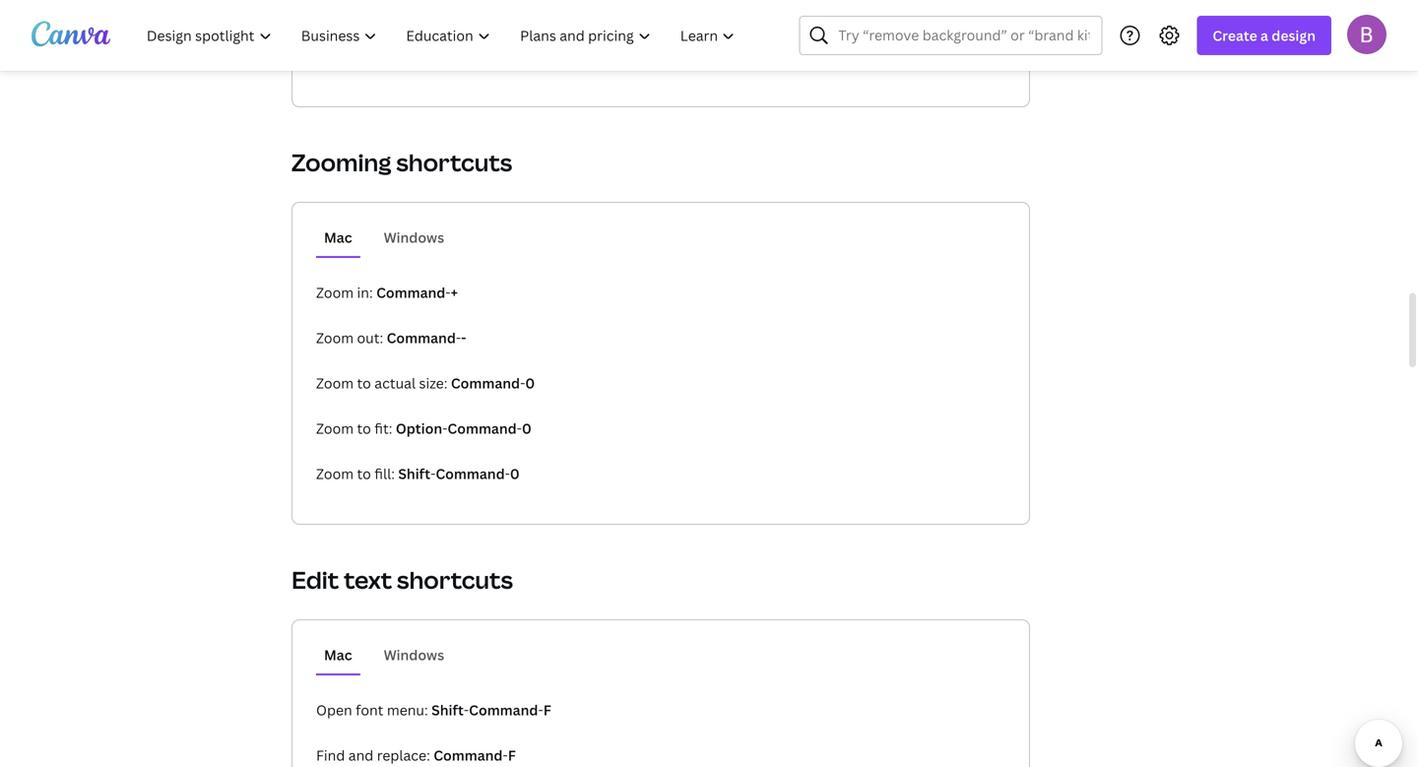 Task type: describe. For each thing, give the bounding box(es) containing it.
shift for zoom to fill:
[[398, 464, 430, 483]]

mac for open font menu:
[[324, 646, 352, 664]]

mac for zoom in:
[[324, 228, 352, 247]]

and
[[348, 746, 374, 765]]

edit
[[292, 564, 339, 596]]

out:
[[357, 328, 383, 347]]

Try "remove background" or "brand kit" search field
[[839, 17, 1090, 54]]

actual
[[375, 374, 416, 392]]

command down 'zoom to fit: option - command - 0'
[[436, 464, 505, 483]]

windows for command
[[384, 228, 444, 247]]

zooming
[[292, 146, 391, 178]]

zoom to fill: shift - command - 0
[[316, 464, 520, 483]]

command down "open font menu: shift - command - f"
[[434, 746, 503, 765]]

0 for zoom to fill: shift - command - 0
[[510, 464, 520, 483]]

zooming shortcuts
[[292, 146, 512, 178]]

windows button for command
[[376, 219, 452, 256]]

zoom out: command - -
[[316, 328, 466, 347]]

open
[[316, 701, 352, 719]]

fit:
[[375, 419, 392, 438]]

size:
[[419, 374, 448, 392]]

to for fill:
[[357, 464, 371, 483]]

to for fit:
[[357, 419, 371, 438]]

create
[[1213, 26, 1257, 45]]

1 horizontal spatial f
[[543, 701, 551, 719]]

0 horizontal spatial f
[[508, 746, 516, 765]]

command left +
[[376, 283, 445, 302]]

windows button for shift
[[376, 636, 452, 674]]

option
[[396, 419, 442, 438]]

4 zoom from the top
[[316, 419, 354, 438]]

zoom for zoom in:
[[316, 283, 354, 302]]

0 for zoom to fit: option - command - 0
[[522, 419, 532, 438]]

shift for open font menu:
[[431, 701, 464, 719]]

zoom to actual size: command - 0
[[316, 374, 535, 392]]

create a design button
[[1197, 16, 1332, 55]]

to for actual
[[357, 374, 371, 392]]

0 vertical spatial 0
[[525, 374, 535, 392]]



Task type: vqa. For each thing, say whether or not it's contained in the screenshot.
top 0
yes



Task type: locate. For each thing, give the bounding box(es) containing it.
to left fit:
[[357, 419, 371, 438]]

mac button up open
[[316, 636, 360, 674]]

zoom left fill:
[[316, 464, 354, 483]]

2 mac button from the top
[[316, 636, 360, 674]]

zoom left in:
[[316, 283, 354, 302]]

command right menu: at the bottom left
[[469, 701, 538, 719]]

1 vertical spatial f
[[508, 746, 516, 765]]

shift right menu: at the bottom left
[[431, 701, 464, 719]]

command right option
[[448, 419, 517, 438]]

windows for shift
[[384, 646, 444, 664]]

0 vertical spatial shortcuts
[[396, 146, 512, 178]]

bob builder image
[[1347, 15, 1387, 54]]

find
[[316, 746, 345, 765]]

mac button for zoom in:
[[316, 219, 360, 256]]

windows up zoom in: command - +
[[384, 228, 444, 247]]

open font menu: shift - command - f
[[316, 701, 551, 719]]

1 zoom from the top
[[316, 283, 354, 302]]

mac button
[[316, 219, 360, 256], [316, 636, 360, 674]]

1 windows from the top
[[384, 228, 444, 247]]

design
[[1272, 26, 1316, 45]]

f
[[543, 701, 551, 719], [508, 746, 516, 765]]

fill:
[[375, 464, 395, 483]]

0
[[525, 374, 535, 392], [522, 419, 532, 438], [510, 464, 520, 483]]

0 vertical spatial mac button
[[316, 219, 360, 256]]

0 horizontal spatial shift
[[398, 464, 430, 483]]

2 windows button from the top
[[376, 636, 452, 674]]

5 zoom from the top
[[316, 464, 354, 483]]

1 vertical spatial to
[[357, 419, 371, 438]]

zoom for zoom to actual size:
[[316, 374, 354, 392]]

1 vertical spatial windows
[[384, 646, 444, 664]]

command
[[376, 283, 445, 302], [387, 328, 456, 347], [451, 374, 520, 392], [448, 419, 517, 438], [436, 464, 505, 483], [469, 701, 538, 719], [434, 746, 503, 765]]

3 to from the top
[[357, 464, 371, 483]]

windows button
[[376, 219, 452, 256], [376, 636, 452, 674]]

edit text shortcuts
[[292, 564, 513, 596]]

0 vertical spatial f
[[543, 701, 551, 719]]

1 mac from the top
[[324, 228, 352, 247]]

shift right fill:
[[398, 464, 430, 483]]

2 mac from the top
[[324, 646, 352, 664]]

2 zoom from the top
[[316, 328, 354, 347]]

1 vertical spatial 0
[[522, 419, 532, 438]]

-
[[445, 283, 451, 302], [456, 328, 461, 347], [461, 328, 466, 347], [520, 374, 525, 392], [442, 419, 448, 438], [517, 419, 522, 438], [430, 464, 436, 483], [505, 464, 510, 483], [464, 701, 469, 719], [538, 701, 543, 719], [503, 746, 508, 765]]

1 horizontal spatial shift
[[431, 701, 464, 719]]

menu:
[[387, 701, 428, 719]]

windows
[[384, 228, 444, 247], [384, 646, 444, 664]]

1 vertical spatial shift
[[431, 701, 464, 719]]

to
[[357, 374, 371, 392], [357, 419, 371, 438], [357, 464, 371, 483]]

a
[[1261, 26, 1269, 45]]

shift
[[398, 464, 430, 483], [431, 701, 464, 719]]

create a design
[[1213, 26, 1316, 45]]

windows up menu: at the bottom left
[[384, 646, 444, 664]]

command up zoom to actual size: command - 0
[[387, 328, 456, 347]]

+
[[451, 283, 458, 302]]

zoom in: command - +
[[316, 283, 458, 302]]

find and replace: command - f
[[316, 746, 516, 765]]

replace:
[[377, 746, 430, 765]]

0 vertical spatial mac
[[324, 228, 352, 247]]

zoom
[[316, 283, 354, 302], [316, 328, 354, 347], [316, 374, 354, 392], [316, 419, 354, 438], [316, 464, 354, 483]]

2 windows from the top
[[384, 646, 444, 664]]

1 vertical spatial mac
[[324, 646, 352, 664]]

zoom left out:
[[316, 328, 354, 347]]

0 vertical spatial shift
[[398, 464, 430, 483]]

zoom for zoom out:
[[316, 328, 354, 347]]

2 shortcuts from the top
[[397, 564, 513, 596]]

1 vertical spatial windows button
[[376, 636, 452, 674]]

zoom to fit: option - command - 0
[[316, 419, 532, 438]]

2 vertical spatial to
[[357, 464, 371, 483]]

in:
[[357, 283, 373, 302]]

1 vertical spatial shortcuts
[[397, 564, 513, 596]]

to left fill:
[[357, 464, 371, 483]]

text
[[344, 564, 392, 596]]

mac up zoom in: command - +
[[324, 228, 352, 247]]

mac button for open font menu:
[[316, 636, 360, 674]]

0 vertical spatial windows
[[384, 228, 444, 247]]

command right size:
[[451, 374, 520, 392]]

0 vertical spatial windows button
[[376, 219, 452, 256]]

top level navigation element
[[134, 16, 752, 55]]

1 vertical spatial mac button
[[316, 636, 360, 674]]

mac up open
[[324, 646, 352, 664]]

1 shortcuts from the top
[[396, 146, 512, 178]]

zoom left actual
[[316, 374, 354, 392]]

2 to from the top
[[357, 419, 371, 438]]

0 vertical spatial to
[[357, 374, 371, 392]]

windows button up menu: at the bottom left
[[376, 636, 452, 674]]

1 to from the top
[[357, 374, 371, 392]]

shortcuts
[[396, 146, 512, 178], [397, 564, 513, 596]]

zoom left fit:
[[316, 419, 354, 438]]

2 vertical spatial 0
[[510, 464, 520, 483]]

3 zoom from the top
[[316, 374, 354, 392]]

font
[[356, 701, 384, 719]]

to left actual
[[357, 374, 371, 392]]

mac button up in:
[[316, 219, 360, 256]]

mac
[[324, 228, 352, 247], [324, 646, 352, 664]]

1 mac button from the top
[[316, 219, 360, 256]]

1 windows button from the top
[[376, 219, 452, 256]]

windows button up zoom in: command - +
[[376, 219, 452, 256]]



